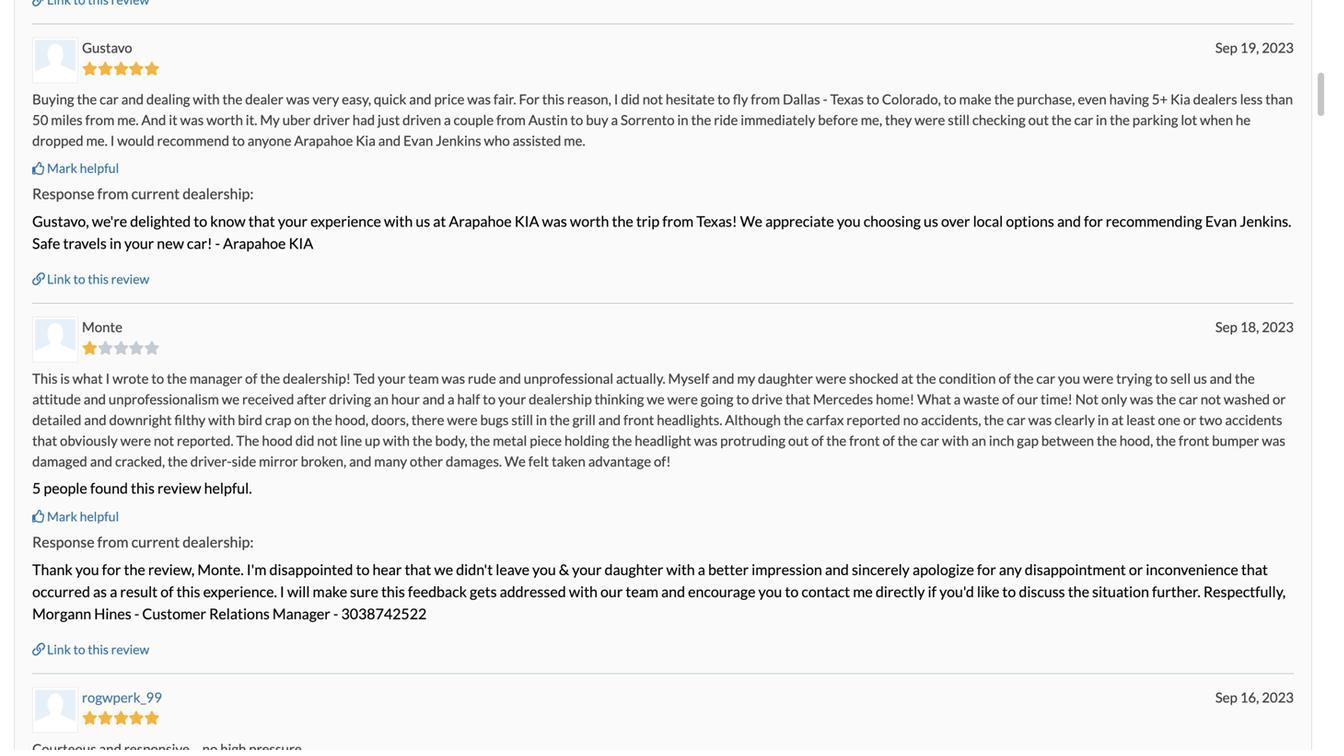 Task type: locate. For each thing, give the bounding box(es) containing it.
mark helpful for thumbs up image at the left top of page
[[47, 160, 119, 176]]

to down morgann at bottom
[[73, 642, 85, 657]]

worth inside buying the car and dealing with the dealer was very easy, quick and price was fair. for this reason, i did not hesitate to fly from dallas - texas to colorado, to make the purchase, even having 5+ kia dealers less than 50 miles from me. and it was worth it. my uber driver had just driven a couple from austin to buy a sorrento in the ride immediately before me, they were still checking out the car in the parking lot when he dropped me. i would recommend to anyone arapahoe kia and evan jenkins who assisted me.
[[206, 112, 243, 128]]

2 mark helpful button from the top
[[32, 507, 119, 526]]

in
[[677, 112, 689, 128], [1096, 112, 1107, 128], [110, 234, 121, 252], [536, 412, 547, 428], [1098, 412, 1109, 428]]

0 horizontal spatial team
[[408, 370, 439, 387]]

1 vertical spatial worth
[[570, 212, 609, 230]]

were
[[915, 112, 945, 128], [816, 370, 846, 387], [1083, 370, 1114, 387], [667, 391, 698, 408], [447, 412, 478, 428], [120, 432, 151, 449]]

current for to
[[131, 185, 180, 203]]

1 horizontal spatial front
[[849, 432, 880, 449]]

0 horizontal spatial make
[[313, 583, 347, 601]]

not up broken,
[[317, 432, 338, 449]]

kia
[[1171, 91, 1191, 107], [356, 132, 376, 149]]

a right 'as'
[[110, 583, 117, 601]]

review for your
[[111, 271, 149, 287]]

1 link from the top
[[47, 271, 71, 287]]

to right half
[[483, 391, 496, 408]]

2 vertical spatial arapahoe
[[223, 234, 286, 252]]

with up reported. in the left of the page
[[208, 412, 235, 428]]

metal
[[493, 432, 527, 449]]

2 response from the top
[[32, 533, 94, 551]]

the inside gustavo, we're delighted to know that your experience with us at arapahoe kia was worth the trip from texas! we appreciate you choosing us over local options and for recommending evan jenkins. safe travels in your new car! - arapahoe kia
[[612, 212, 633, 230]]

texas!
[[696, 212, 737, 230]]

0 vertical spatial at
[[433, 212, 446, 230]]

to left "anyone"
[[232, 132, 245, 149]]

still inside this is what i wrote to the manager of the dealership!  ted your team was rude and unprofessional actually.  myself and my daughter were shocked at the condition of the car you were trying to sell us and the attitude and unprofessionalism we received after driving an hour and a half to your dealership thinking we were going to drive that mercedes home!  what a waste of our time! not only was the car not washed or detailed and downright filthy with bird crap on the hood, doors, there were bugs still in the grill and front headlights.  although the carfax reported no accidents, the car was clearly in at least one or two accidents that obviously were not reported.  the hood did not line up with the body, the metal piece holding the headlight was protruding out of the front of the car with an inch gap between the hood, the front bumper was damaged and cracked, the driver-side mirror broken, and many other damages. we felt taken advantage of!
[[511, 412, 533, 428]]

2 horizontal spatial for
[[1084, 212, 1103, 230]]

were inside buying the car and dealing with the dealer was very easy, quick and price was fair. for this reason, i did not hesitate to fly from dallas - texas to colorado, to make the purchase, even having 5+ kia dealers less than 50 miles from me. and it was worth it. my uber driver had just driven a couple from austin to buy a sorrento in the ride immediately before me, they were still checking out the car in the parking lot when he dropped me. i would recommend to anyone arapahoe kia and evan jenkins who assisted me.
[[915, 112, 945, 128]]

from inside gustavo, we're delighted to know that your experience with us at arapahoe kia was worth the trip from texas! we appreciate you choosing us over local options and for recommending evan jenkins. safe travels in your new car! - arapahoe kia
[[662, 212, 694, 230]]

mark helpful for thumbs up icon
[[47, 509, 119, 524]]

0 vertical spatial or
[[1273, 391, 1286, 408]]

1 vertical spatial at
[[901, 370, 914, 387]]

addressed
[[500, 583, 566, 601]]

sep 16, 2023
[[1215, 689, 1294, 706]]

1 horizontal spatial we
[[740, 212, 763, 230]]

1 vertical spatial response
[[32, 533, 94, 551]]

and inside gustavo, we're delighted to know that your experience with us at arapahoe kia was worth the trip from texas! we appreciate you choosing us over local options and for recommending evan jenkins. safe travels in your new car! - arapahoe kia
[[1057, 212, 1081, 230]]

link to this review button down hines at the left bottom
[[32, 640, 149, 659]]

helpful down found
[[80, 509, 119, 524]]

response from current dealership: for delighted
[[32, 185, 254, 203]]

0 horizontal spatial did
[[295, 432, 314, 449]]

car up would
[[100, 91, 119, 107]]

further.
[[1152, 583, 1201, 601]]

0 vertical spatial link to this review button
[[32, 270, 149, 288]]

19,
[[1240, 39, 1259, 56]]

1 horizontal spatial still
[[948, 112, 970, 128]]

link to this review button
[[32, 270, 149, 288], [32, 640, 149, 659]]

link image down morgann at bottom
[[32, 643, 45, 656]]

0 vertical spatial sep
[[1215, 39, 1238, 56]]

1 horizontal spatial for
[[977, 561, 996, 579]]

link image
[[32, 0, 45, 6]]

the down purchase,
[[1052, 112, 1072, 128]]

kia down had at the top left of page
[[356, 132, 376, 149]]

link for gustavo, we're delighted to know that your experience with us at arapahoe kia was worth the trip from texas! we appreciate you choosing us over local options and for recommending evan jenkins. safe travels in your new car! - arapahoe kia
[[47, 271, 71, 287]]

0 vertical spatial 2023
[[1262, 39, 1294, 56]]

2 vertical spatial or
[[1129, 561, 1143, 579]]

0 horizontal spatial we
[[222, 391, 240, 408]]

1 vertical spatial make
[[313, 583, 347, 601]]

1 vertical spatial an
[[972, 432, 986, 449]]

1 current from the top
[[131, 185, 180, 203]]

encourage
[[688, 583, 756, 601]]

0 vertical spatial link
[[47, 271, 71, 287]]

0 vertical spatial an
[[374, 391, 389, 408]]

in inside gustavo, we're delighted to know that your experience with us at arapahoe kia was worth the trip from texas! we appreciate you choosing us over local options and for recommending evan jenkins. safe travels in your new car! - arapahoe kia
[[110, 234, 121, 252]]

1 mark from the top
[[47, 160, 77, 176]]

0 horizontal spatial we
[[505, 453, 526, 470]]

&
[[559, 561, 569, 579]]

not down the downright
[[154, 432, 174, 449]]

me. up would
[[117, 112, 139, 128]]

0 vertical spatial still
[[948, 112, 970, 128]]

that inside gustavo, we're delighted to know that your experience with us at arapahoe kia was worth the trip from texas! we appreciate you choosing us over local options and for recommending evan jenkins. safe travels in your new car! - arapahoe kia
[[248, 212, 275, 230]]

a up accidents,
[[954, 391, 961, 408]]

sep for evan
[[1215, 39, 1238, 56]]

we inside this is what i wrote to the manager of the dealership!  ted your team was rude and unprofessional actually.  myself and my daughter were shocked at the condition of the car you were trying to sell us and the attitude and unprofessionalism we received after driving an hour and a half to your dealership thinking we were going to drive that mercedes home!  what a waste of our time! not only was the car not washed or detailed and downright filthy with bird crap on the hood, doors, there were bugs still in the grill and front headlights.  although the carfax reported no accidents, the car was clearly in at least one or two accidents that obviously were not reported.  the hood did not line up with the body, the metal piece holding the headlight was protruding out of the front of the car with an inch gap between the hood, the front bumper was damaged and cracked, the driver-side mirror broken, and many other damages. we felt taken advantage of!
[[505, 453, 526, 470]]

you down the impression
[[758, 583, 782, 601]]

trying
[[1116, 370, 1152, 387]]

driving
[[329, 391, 371, 408]]

0 vertical spatial review
[[111, 271, 149, 287]]

time!
[[1041, 391, 1073, 408]]

helpful
[[80, 160, 119, 176], [80, 509, 119, 524]]

this down hear
[[381, 583, 405, 601]]

the up unprofessionalism
[[167, 370, 187, 387]]

helpful for first mark helpful button from the bottom of the page
[[80, 509, 119, 524]]

1 dealership: from the top
[[183, 185, 254, 203]]

to left buy
[[570, 112, 583, 128]]

were down colorado,
[[915, 112, 945, 128]]

downright
[[109, 412, 172, 428]]

was inside gustavo, we're delighted to know that your experience with us at arapahoe kia was worth the trip from texas! we appreciate you choosing us over local options and for recommending evan jenkins. safe travels in your new car! - arapahoe kia
[[542, 212, 567, 230]]

headlights.
[[657, 412, 722, 428]]

1 horizontal spatial daughter
[[758, 370, 813, 387]]

0 vertical spatial response from current dealership:
[[32, 185, 254, 203]]

1 vertical spatial or
[[1183, 412, 1197, 428]]

1 horizontal spatial or
[[1183, 412, 1197, 428]]

16,
[[1240, 689, 1259, 706]]

least
[[1126, 412, 1155, 428]]

anyone
[[247, 132, 291, 149]]

1 vertical spatial response from current dealership:
[[32, 533, 254, 551]]

i left will
[[280, 583, 284, 601]]

mark helpful button down people
[[32, 507, 119, 526]]

accidents,
[[921, 412, 981, 428]]

0 vertical spatial we
[[740, 212, 763, 230]]

to left fly
[[717, 91, 730, 107]]

1 vertical spatial kia
[[356, 132, 376, 149]]

2 link to this review button from the top
[[32, 640, 149, 659]]

me. down "austin"
[[564, 132, 585, 149]]

0 horizontal spatial daughter
[[605, 561, 663, 579]]

1 response from current dealership: from the top
[[32, 185, 254, 203]]

0 horizontal spatial or
[[1129, 561, 1143, 579]]

2 2023 from the top
[[1262, 319, 1294, 335]]

2 mark from the top
[[47, 509, 77, 524]]

response for thank
[[32, 533, 94, 551]]

detailed
[[32, 412, 81, 428]]

although
[[725, 412, 781, 428]]

we inside thank you for the review, monte. i'm disappointed to hear that we didn't leave you & your daughter with a better impression and sincerely apologize for any disappointment or inconvenience that occurred as a result of this experience. i will make sure this feedback gets addressed with our team and encourage you to contact me directly if you'd like to discuss the situation further. respectfully, morgann hines - customer relations manager - 3038742522
[[434, 561, 453, 579]]

daughter right &
[[605, 561, 663, 579]]

0 vertical spatial current
[[131, 185, 180, 203]]

0 vertical spatial did
[[621, 91, 640, 107]]

to
[[717, 91, 730, 107], [867, 91, 879, 107], [944, 91, 957, 107], [570, 112, 583, 128], [232, 132, 245, 149], [194, 212, 207, 230], [73, 271, 85, 287], [151, 370, 164, 387], [1155, 370, 1168, 387], [483, 391, 496, 408], [736, 391, 749, 408], [356, 561, 370, 579], [785, 583, 799, 601], [1002, 583, 1016, 601], [73, 642, 85, 657]]

any
[[999, 561, 1022, 579]]

for up 'as'
[[102, 561, 121, 579]]

me
[[853, 583, 873, 601]]

recommending
[[1106, 212, 1203, 230]]

bumper
[[1212, 432, 1259, 449]]

we down metal
[[505, 453, 526, 470]]

did up sorrento
[[621, 91, 640, 107]]

sep for that
[[1215, 319, 1238, 335]]

or inside thank you for the review, monte. i'm disappointed to hear that we didn't leave you & your daughter with a better impression and sincerely apologize for any disappointment or inconvenience that occurred as a result of this experience. i will make sure this feedback gets addressed with our team and encourage you to contact me directly if you'd like to discuss the situation further. respectfully, morgann hines - customer relations manager - 3038742522
[[1129, 561, 1143, 579]]

apologize
[[913, 561, 974, 579]]

1 horizontal spatial worth
[[570, 212, 609, 230]]

from up immediately
[[751, 91, 780, 107]]

1 vertical spatial our
[[601, 583, 623, 601]]

i inside this is what i wrote to the manager of the dealership!  ted your team was rude and unprofessional actually.  myself and my daughter were shocked at the condition of the car you were trying to sell us and the attitude and unprofessionalism we received after driving an hour and a half to your dealership thinking we were going to drive that mercedes home!  what a waste of our time! not only was the car not washed or detailed and downright filthy with bird crap on the hood, doors, there were bugs still in the grill and front headlights.  although the carfax reported no accidents, the car was clearly in at least one or two accidents that obviously were not reported.  the hood did not line up with the body, the metal piece holding the headlight was protruding out of the front of the car with an inch gap between the hood, the front bumper was damaged and cracked, the driver-side mirror broken, and many other damages. we felt taken advantage of!
[[106, 370, 110, 387]]

0 vertical spatial mark helpful button
[[32, 159, 119, 177]]

2 horizontal spatial we
[[647, 391, 665, 408]]

dealership: up monte.
[[183, 533, 254, 551]]

in down hesitate
[[677, 112, 689, 128]]

0 horizontal spatial kia
[[356, 132, 376, 149]]

make inside buying the car and dealing with the dealer was very easy, quick and price was fair. for this reason, i did not hesitate to fly from dallas - texas to colorado, to make the purchase, even having 5+ kia dealers less than 50 miles from me. and it was worth it. my uber driver had just driven a couple from austin to buy a sorrento in the ride immediately before me, they were still checking out the car in the parking lot when he dropped me. i would recommend to anyone arapahoe kia and evan jenkins who assisted me.
[[959, 91, 992, 107]]

of inside thank you for the review, monte. i'm disappointed to hear that we didn't leave you & your daughter with a better impression and sincerely apologize for any disappointment or inconvenience that occurred as a result of this experience. i will make sure this feedback gets addressed with our team and encourage you to contact me directly if you'd like to discuss the situation further. respectfully, morgann hines - customer relations manager - 3038742522
[[160, 583, 174, 601]]

buy
[[586, 112, 608, 128]]

out
[[1028, 112, 1049, 128], [788, 432, 809, 449]]

link to this review button for travels
[[32, 270, 149, 288]]

was up couple
[[467, 91, 491, 107]]

1 vertical spatial mark helpful
[[47, 509, 119, 524]]

make inside thank you for the review, monte. i'm disappointed to hear that we didn't leave you & your daughter with a better impression and sincerely apologize for any disappointment or inconvenience that occurred as a result of this experience. i will make sure this feedback gets addressed with our team and encourage you to contact me directly if you'd like to discuss the situation further. respectfully, morgann hines - customer relations manager - 3038742522
[[313, 583, 347, 601]]

1 2023 from the top
[[1262, 39, 1294, 56]]

this
[[542, 91, 565, 107], [88, 271, 109, 287], [131, 479, 155, 497], [176, 583, 200, 601], [381, 583, 405, 601], [88, 642, 109, 657]]

worth inside gustavo, we're delighted to know that your experience with us at arapahoe kia was worth the trip from texas! we appreciate you choosing us over local options and for recommending evan jenkins. safe travels in your new car! - arapahoe kia
[[570, 212, 609, 230]]

waste
[[964, 391, 1000, 408]]

damages.
[[446, 453, 502, 470]]

0 vertical spatial response
[[32, 185, 94, 203]]

1 horizontal spatial evan
[[1205, 212, 1237, 230]]

2023
[[1262, 39, 1294, 56], [1262, 319, 1294, 335], [1262, 689, 1294, 706]]

1 vertical spatial link to this review button
[[32, 640, 149, 659]]

link to this review down hines at the left bottom
[[47, 642, 149, 657]]

review up monte at the top left
[[111, 271, 149, 287]]

1 vertical spatial review
[[157, 479, 201, 497]]

2 horizontal spatial at
[[1112, 412, 1124, 428]]

there
[[411, 412, 444, 428]]

1 vertical spatial sep
[[1215, 319, 1238, 335]]

arapahoe down who
[[449, 212, 512, 230]]

1 vertical spatial daughter
[[605, 561, 663, 579]]

0 horizontal spatial evan
[[403, 132, 433, 149]]

1 vertical spatial mark
[[47, 509, 77, 524]]

driven
[[403, 112, 441, 128]]

no
[[903, 412, 919, 428]]

1 horizontal spatial an
[[972, 432, 986, 449]]

washed
[[1224, 391, 1270, 408]]

bird
[[238, 412, 262, 428]]

and up there
[[423, 391, 445, 408]]

0 vertical spatial mark helpful
[[47, 160, 119, 176]]

2 current from the top
[[131, 533, 180, 551]]

2 horizontal spatial arapahoe
[[449, 212, 512, 230]]

inconvenience
[[1146, 561, 1239, 579]]

1 link to this review button from the top
[[32, 270, 149, 288]]

1 horizontal spatial our
[[1017, 391, 1038, 408]]

was down 'headlights.'
[[694, 432, 718, 449]]

0 vertical spatial make
[[959, 91, 992, 107]]

of down 'carfax'
[[812, 432, 824, 449]]

your up hour
[[378, 370, 406, 387]]

hood, down least
[[1120, 432, 1153, 449]]

1 vertical spatial link to this review
[[47, 642, 149, 657]]

0 vertical spatial link image
[[32, 273, 45, 286]]

1 horizontal spatial kia
[[1171, 91, 1191, 107]]

out down 'carfax'
[[788, 432, 809, 449]]

1 horizontal spatial team
[[626, 583, 658, 601]]

1 horizontal spatial we
[[434, 561, 453, 579]]

mark helpful down dropped
[[47, 160, 119, 176]]

from up we're
[[97, 185, 129, 203]]

to inside gustavo, we're delighted to know that your experience with us at arapahoe kia was worth the trip from texas! we appreciate you choosing us over local options and for recommending evan jenkins. safe travels in your new car! - arapahoe kia
[[194, 212, 207, 230]]

- inside gustavo, we're delighted to know that your experience with us at arapahoe kia was worth the trip from texas! we appreciate you choosing us over local options and for recommending evan jenkins. safe travels in your new car! - arapahoe kia
[[215, 234, 220, 252]]

still up metal
[[511, 412, 533, 428]]

car down sell
[[1179, 391, 1198, 408]]

sep left the 18,
[[1215, 319, 1238, 335]]

rogwperk_99 image
[[35, 690, 76, 731]]

1 link to this review from the top
[[47, 271, 149, 287]]

this up customer
[[176, 583, 200, 601]]

0 vertical spatial kia
[[1171, 91, 1191, 107]]

0 vertical spatial evan
[[403, 132, 433, 149]]

2 helpful from the top
[[80, 509, 119, 524]]

0 vertical spatial worth
[[206, 112, 243, 128]]

0 vertical spatial arapahoe
[[294, 132, 353, 149]]

link down morgann at bottom
[[47, 642, 71, 657]]

didn't
[[456, 561, 493, 579]]

1 vertical spatial did
[[295, 432, 314, 449]]

this inside buying the car and dealing with the dealer was very easy, quick and price was fair. for this reason, i did not hesitate to fly from dallas - texas to colorado, to make the purchase, even having 5+ kia dealers less than 50 miles from me. and it was worth it. my uber driver had just driven a couple from austin to buy a sorrento in the ride immediately before me, they were still checking out the car in the parking lot when he dropped me. i would recommend to anyone arapahoe kia and evan jenkins who assisted me.
[[542, 91, 565, 107]]

mercedes
[[813, 391, 873, 408]]

1 link image from the top
[[32, 273, 45, 286]]

uber
[[282, 112, 311, 128]]

dealership:
[[183, 185, 254, 203], [183, 533, 254, 551]]

link to this review
[[47, 271, 149, 287], [47, 642, 149, 657]]

2 vertical spatial sep
[[1215, 689, 1238, 706]]

front down two
[[1179, 432, 1210, 449]]

our left time!
[[1017, 391, 1038, 408]]

0 vertical spatial out
[[1028, 112, 1049, 128]]

was right the it
[[180, 112, 204, 128]]

1 helpful from the top
[[80, 160, 119, 176]]

driver-
[[190, 453, 232, 470]]

a down price
[[444, 112, 451, 128]]

2 dealership: from the top
[[183, 533, 254, 551]]

0 horizontal spatial front
[[623, 412, 654, 428]]

dealers
[[1193, 91, 1238, 107]]

1 vertical spatial hood,
[[1120, 432, 1153, 449]]

0 vertical spatial daughter
[[758, 370, 813, 387]]

the up inch
[[984, 412, 1004, 428]]

2 vertical spatial review
[[111, 642, 149, 657]]

not inside buying the car and dealing with the dealer was very easy, quick and price was fair. for this reason, i did not hesitate to fly from dallas - texas to colorado, to make the purchase, even having 5+ kia dealers less than 50 miles from me. and it was worth it. my uber driver had just driven a couple from austin to buy a sorrento in the ride immediately before me, they were still checking out the car in the parking lot when he dropped me. i would recommend to anyone arapahoe kia and evan jenkins who assisted me.
[[643, 91, 663, 107]]

drive
[[752, 391, 783, 408]]

1 vertical spatial we
[[505, 453, 526, 470]]

know
[[210, 212, 246, 230]]

0 horizontal spatial still
[[511, 412, 533, 428]]

with right dealing
[[193, 91, 220, 107]]

for
[[1084, 212, 1103, 230], [102, 561, 121, 579], [977, 561, 996, 579]]

home!
[[876, 391, 915, 408]]

you left choosing
[[837, 212, 861, 230]]

18,
[[1240, 319, 1259, 335]]

were down half
[[447, 412, 478, 428]]

quick
[[374, 91, 406, 107]]

- left texas
[[823, 91, 828, 107]]

make up the checking on the top of page
[[959, 91, 992, 107]]

your up bugs
[[498, 391, 526, 408]]

myself
[[668, 370, 709, 387]]

review for of
[[111, 642, 149, 657]]

2023 right 19,
[[1262, 39, 1294, 56]]

star image
[[98, 62, 113, 75], [113, 62, 129, 75], [82, 341, 98, 355], [98, 341, 113, 355], [144, 341, 160, 355], [98, 712, 113, 725], [113, 712, 129, 725], [144, 712, 160, 725]]

hines
[[94, 605, 131, 623]]

1 horizontal spatial arapahoe
[[294, 132, 353, 149]]

was down assisted
[[542, 212, 567, 230]]

our right addressed
[[601, 583, 623, 601]]

0 vertical spatial helpful
[[80, 160, 119, 176]]

new
[[157, 234, 184, 252]]

did inside this is what i wrote to the manager of the dealership!  ted your team was rude and unprofessional actually.  myself and my daughter were shocked at the condition of the car you were trying to sell us and the attitude and unprofessionalism we received after driving an hour and a half to your dealership thinking we were going to drive that mercedes home!  what a waste of our time! not only was the car not washed or detailed and downright filthy with bird crap on the hood, doors, there were bugs still in the grill and front headlights.  although the carfax reported no accidents, the car was clearly in at least one or two accidents that obviously were not reported.  the hood did not line up with the body, the metal piece holding the headlight was protruding out of the front of the car with an inch gap between the hood, the front bumper was damaged and cracked, the driver-side mirror broken, and many other damages. we felt taken advantage of!
[[295, 432, 314, 449]]

like
[[977, 583, 1000, 601]]

1 sep from the top
[[1215, 39, 1238, 56]]

2 vertical spatial 2023
[[1262, 689, 1294, 706]]

half
[[457, 391, 480, 408]]

star image
[[82, 62, 98, 75], [129, 62, 144, 75], [144, 62, 160, 75], [113, 341, 129, 355], [129, 341, 144, 355], [82, 712, 98, 725], [129, 712, 144, 725]]

result
[[120, 583, 158, 601]]

0 horizontal spatial me.
[[86, 132, 108, 149]]

1 horizontal spatial at
[[901, 370, 914, 387]]

us right sell
[[1194, 370, 1207, 387]]

advantage
[[588, 453, 651, 470]]

an up the doors, at the left
[[374, 391, 389, 408]]

broken,
[[301, 453, 346, 470]]

1 mark helpful from the top
[[47, 160, 119, 176]]

- right car!
[[215, 234, 220, 252]]

the down one
[[1156, 432, 1176, 449]]

we right texas!
[[740, 212, 763, 230]]

i right what
[[106, 370, 110, 387]]

2 link from the top
[[47, 642, 71, 657]]

we
[[740, 212, 763, 230], [505, 453, 526, 470]]

link image
[[32, 273, 45, 286], [32, 643, 45, 656]]

a left better
[[698, 561, 705, 579]]

2 link to this review from the top
[[47, 642, 149, 657]]

mark helpful button
[[32, 159, 119, 177], [32, 507, 119, 526]]

or right one
[[1183, 412, 1197, 428]]

2 response from current dealership: from the top
[[32, 533, 254, 551]]

0 vertical spatial our
[[1017, 391, 1038, 408]]

very
[[312, 91, 339, 107]]

the right on
[[312, 412, 332, 428]]

from right trip
[[662, 212, 694, 230]]

0 vertical spatial dealership:
[[183, 185, 254, 203]]

helpful.
[[204, 479, 252, 497]]

0 vertical spatial mark
[[47, 160, 77, 176]]

review
[[111, 271, 149, 287], [157, 479, 201, 497], [111, 642, 149, 657]]

2 sep from the top
[[1215, 319, 1238, 335]]

this up "austin"
[[542, 91, 565, 107]]

- inside buying the car and dealing with the dealer was very easy, quick and price was fair. for this reason, i did not hesitate to fly from dallas - texas to colorado, to make the purchase, even having 5+ kia dealers less than 50 miles from me. and it was worth it. my uber driver had just driven a couple from austin to buy a sorrento in the ride immediately before me, they were still checking out the car in the parking lot when he dropped me. i would recommend to anyone arapahoe kia and evan jenkins who assisted me.
[[823, 91, 828, 107]]

the left trip
[[612, 212, 633, 230]]

0 vertical spatial link to this review
[[47, 271, 149, 287]]

and up "contact"
[[825, 561, 849, 579]]

1 vertical spatial dealership:
[[183, 533, 254, 551]]

you left &
[[532, 561, 556, 579]]

purchase,
[[1017, 91, 1075, 107]]

1 horizontal spatial out
[[1028, 112, 1049, 128]]

helpful for second mark helpful button from the bottom
[[80, 160, 119, 176]]

2 link image from the top
[[32, 643, 45, 656]]

impression
[[752, 561, 822, 579]]

this down hines at the left bottom
[[88, 642, 109, 657]]

your inside thank you for the review, monte. i'm disappointed to hear that we didn't leave you & your daughter with a better impression and sincerely apologize for any disappointment or inconvenience that occurred as a result of this experience. i will make sure this feedback gets addressed with our team and encourage you to contact me directly if you'd like to discuss the situation further. respectfully, morgann hines - customer relations manager - 3038742522
[[572, 561, 602, 579]]

response from current dealership:
[[32, 185, 254, 203], [32, 533, 254, 551]]

1 horizontal spatial us
[[924, 212, 938, 230]]

1 vertical spatial link
[[47, 642, 71, 657]]

1 vertical spatial still
[[511, 412, 533, 428]]

for inside gustavo, we're delighted to know that your experience with us at arapahoe kia was worth the trip from texas! we appreciate you choosing us over local options and for recommending evan jenkins. safe travels in your new car! - arapahoe kia
[[1084, 212, 1103, 230]]

1 horizontal spatial hood,
[[1120, 432, 1153, 449]]

jenkins.
[[1240, 212, 1292, 230]]

you
[[837, 212, 861, 230], [1058, 370, 1080, 387], [75, 561, 99, 579], [532, 561, 556, 579], [758, 583, 782, 601]]

thumbs up image
[[32, 162, 45, 175]]

0 vertical spatial team
[[408, 370, 439, 387]]

with inside gustavo, we're delighted to know that your experience with us at arapahoe kia was worth the trip from texas! we appreciate you choosing us over local options and for recommending evan jenkins. safe travels in your new car! - arapahoe kia
[[384, 212, 413, 230]]

immediately
[[741, 112, 815, 128]]

the left dealer
[[222, 91, 243, 107]]

mark right thumbs up image at the left top of page
[[47, 160, 77, 176]]

that right the know
[[248, 212, 275, 230]]

1 vertical spatial evan
[[1205, 212, 1237, 230]]

1 response from the top
[[32, 185, 94, 203]]

2 mark helpful from the top
[[47, 509, 119, 524]]



Task type: describe. For each thing, give the bounding box(es) containing it.
choosing
[[864, 212, 921, 230]]

did inside buying the car and dealing with the dealer was very easy, quick and price was fair. for this reason, i did not hesitate to fly from dallas - texas to colorado, to make the purchase, even having 5+ kia dealers less than 50 miles from me. and it was worth it. my uber driver had just driven a couple from austin to buy a sorrento in the ride immediately before me, they were still checking out the car in the parking lot when he dropped me. i would recommend to anyone arapahoe kia and evan jenkins who assisted me.
[[621, 91, 640, 107]]

between
[[1041, 432, 1094, 449]]

thinking
[[595, 391, 644, 408]]

unprofessional
[[524, 370, 613, 387]]

of up waste on the bottom of page
[[999, 370, 1011, 387]]

our inside thank you for the review, monte. i'm disappointed to hear that we didn't leave you & your daughter with a better impression and sincerely apologize for any disappointment or inconvenience that occurred as a result of this experience. i will make sure this feedback gets addressed with our team and encourage you to contact me directly if you'd like to discuss the situation further. respectfully, morgann hines - customer relations manager - 3038742522
[[601, 583, 623, 601]]

had
[[353, 112, 375, 128]]

- right manager
[[333, 605, 338, 623]]

many
[[374, 453, 407, 470]]

and left encourage
[[661, 583, 685, 601]]

monte image
[[35, 320, 76, 360]]

to left sell
[[1155, 370, 1168, 387]]

in down even
[[1096, 112, 1107, 128]]

sep 19, 2023
[[1215, 39, 1294, 56]]

2023 for gustavo, we're delighted to know that your experience with us at arapahoe kia was worth the trip from texas! we appreciate you choosing us over local options and for recommending evan jenkins. safe travels in your new car! - arapahoe kia
[[1262, 39, 1294, 56]]

1 horizontal spatial me.
[[117, 112, 139, 128]]

jenkins
[[436, 132, 481, 149]]

that up respectfully,
[[1241, 561, 1268, 579]]

out inside buying the car and dealing with the dealer was very easy, quick and price was fair. for this reason, i did not hesitate to fly from dallas - texas to colorado, to make the purchase, even having 5+ kia dealers less than 50 miles from me. and it was worth it. my uber driver had just driven a couple from austin to buy a sorrento in the ride immediately before me, they were still checking out the car in the parking lot when he dropped me. i would recommend to anyone arapahoe kia and evan jenkins who assisted me.
[[1028, 112, 1049, 128]]

protruding
[[720, 432, 786, 449]]

body,
[[435, 432, 467, 449]]

going
[[701, 391, 734, 408]]

before
[[818, 112, 858, 128]]

couple
[[454, 112, 494, 128]]

who
[[484, 132, 510, 149]]

0 horizontal spatial arapahoe
[[223, 234, 286, 252]]

and down what
[[84, 391, 106, 408]]

cracked,
[[115, 453, 165, 470]]

if
[[928, 583, 937, 601]]

with up many at the bottom of the page
[[383, 432, 410, 449]]

link image for thank you for the review, monte. i'm disappointed to hear that we didn't leave you & your daughter with a better impression and sincerely apologize for any disappointment or inconvenience that occurred as a result of this experience. i will make sure this feedback gets addressed with our team and encourage you to contact me directly if you'd like to discuss the situation further. respectfully, morgann hines - customer relations manager - 3038742522
[[32, 643, 45, 656]]

your down delighted
[[124, 234, 154, 252]]

felt
[[528, 453, 549, 470]]

sure
[[350, 583, 378, 601]]

the left 'carfax'
[[784, 412, 804, 428]]

texas
[[830, 91, 864, 107]]

and up washed
[[1210, 370, 1232, 387]]

at inside gustavo, we're delighted to know that your experience with us at arapahoe kia was worth the trip from texas! we appreciate you choosing us over local options and for recommending evan jenkins. safe travels in your new car! - arapahoe kia
[[433, 212, 446, 230]]

you up 'as'
[[75, 561, 99, 579]]

delighted
[[130, 212, 191, 230]]

gustavo image
[[35, 40, 76, 81]]

from down fair.
[[496, 112, 526, 128]]

the up the what
[[916, 370, 936, 387]]

link to this review button for a
[[32, 640, 149, 659]]

morgann
[[32, 605, 91, 623]]

1 vertical spatial arapahoe
[[449, 212, 512, 230]]

buying the car and dealing with the dealer was very easy, quick and price was fair. for this reason, i did not hesitate to fly from dallas - texas to colorado, to make the purchase, even having 5+ kia dealers less than 50 miles from me. and it was worth it. my uber driver had just driven a couple from austin to buy a sorrento in the ride immediately before me, they were still checking out the car in the parking lot when he dropped me. i would recommend to anyone arapahoe kia and evan jenkins who assisted me.
[[32, 91, 1293, 149]]

to up me,
[[867, 91, 879, 107]]

the up the result
[[124, 561, 145, 579]]

that down detailed
[[32, 432, 57, 449]]

thumbs up image
[[32, 510, 45, 523]]

hood
[[262, 432, 293, 449]]

one
[[1158, 412, 1181, 428]]

the down dealership
[[550, 412, 570, 428]]

link to this review for travels
[[47, 271, 149, 287]]

that right drive
[[785, 391, 810, 408]]

as
[[93, 583, 107, 601]]

attitude
[[32, 391, 81, 408]]

5+
[[1152, 91, 1168, 107]]

crap
[[265, 412, 291, 428]]

and down just
[[378, 132, 401, 149]]

and down thinking
[[598, 412, 621, 428]]

mirror
[[259, 453, 298, 470]]

to down my
[[736, 391, 749, 408]]

the up advantage
[[612, 432, 632, 449]]

colorado,
[[882, 91, 941, 107]]

link image for gustavo, we're delighted to know that your experience with us at arapahoe kia was worth the trip from texas! we appreciate you choosing us over local options and for recommending evan jenkins. safe travels in your new car! - arapahoe kia
[[32, 273, 45, 286]]

with inside buying the car and dealing with the dealer was very easy, quick and price was fair. for this reason, i did not hesitate to fly from dallas - texas to colorado, to make the purchase, even having 5+ kia dealers less than 50 miles from me. and it was worth it. my uber driver had just driven a couple from austin to buy a sorrento in the ride immediately before me, they were still checking out the car in the parking lot when he dropped me. i would recommend to anyone arapahoe kia and evan jenkins who assisted me.
[[193, 91, 220, 107]]

in up piece
[[536, 412, 547, 428]]

thank
[[32, 561, 73, 579]]

fair.
[[494, 91, 516, 107]]

to right like
[[1002, 583, 1016, 601]]

i left would
[[110, 132, 115, 149]]

were down myself
[[667, 391, 698, 408]]

mark for thumbs up image at the left top of page
[[47, 160, 77, 176]]

to down the impression
[[785, 583, 799, 601]]

2 horizontal spatial or
[[1273, 391, 1286, 408]]

driver
[[313, 112, 350, 128]]

the
[[236, 432, 259, 449]]

with down &
[[569, 583, 598, 601]]

grill
[[573, 412, 596, 428]]

was up least
[[1130, 391, 1154, 408]]

reported
[[847, 412, 900, 428]]

the down hesitate
[[691, 112, 711, 128]]

evan inside gustavo, we're delighted to know that your experience with us at arapahoe kia was worth the trip from texas! we appreciate you choosing us over local options and for recommending evan jenkins. safe travels in your new car! - arapahoe kia
[[1205, 212, 1237, 230]]

link to this review for a
[[47, 642, 149, 657]]

checking
[[972, 112, 1026, 128]]

3 sep from the top
[[1215, 689, 1238, 706]]

assisted
[[513, 132, 561, 149]]

team inside thank you for the review, monte. i'm disappointed to hear that we didn't leave you & your daughter with a better impression and sincerely apologize for any disappointment or inconvenience that occurred as a result of this experience. i will make sure this feedback gets addressed with our team and encourage you to contact me directly if you'd like to discuss the situation further. respectfully, morgann hines - customer relations manager - 3038742522
[[626, 583, 658, 601]]

response from current dealership: for for
[[32, 533, 254, 551]]

having
[[1109, 91, 1149, 107]]

sep 18, 2023
[[1215, 319, 1294, 335]]

after
[[297, 391, 326, 408]]

will
[[287, 583, 310, 601]]

50
[[32, 112, 48, 128]]

holding
[[565, 432, 609, 449]]

was up uber
[[286, 91, 310, 107]]

review,
[[148, 561, 195, 579]]

our inside this is what i wrote to the manager of the dealership!  ted your team was rude and unprofessional actually.  myself and my daughter were shocked at the condition of the car you were trying to sell us and the attitude and unprofessionalism we received after driving an hour and a half to your dealership thinking we were going to drive that mercedes home!  what a waste of our time! not only was the car not washed or detailed and downright filthy with bird crap on the hood, doors, there were bugs still in the grill and front headlights.  although the carfax reported no accidents, the car was clearly in at least one or two accidents that obviously were not reported.  the hood did not line up with the body, the metal piece holding the headlight was protruding out of the front of the car with an inch gap between the hood, the front bumper was damaged and cracked, the driver-side mirror broken, and many other damages. we felt taken advantage of!
[[1017, 391, 1038, 408]]

accidents
[[1225, 412, 1283, 428]]

this
[[32, 370, 58, 387]]

was down accidents
[[1262, 432, 1286, 449]]

and up driven
[[409, 91, 432, 107]]

response for gustavo,
[[32, 185, 94, 203]]

with down accidents,
[[942, 432, 969, 449]]

parking
[[1133, 112, 1178, 128]]

was up gap
[[1028, 412, 1052, 428]]

monte
[[82, 319, 122, 335]]

the up damages.
[[470, 432, 490, 449]]

and up going
[[712, 370, 735, 387]]

evan inside buying the car and dealing with the dealer was very easy, quick and price was fair. for this reason, i did not hesitate to fly from dallas - texas to colorado, to make the purchase, even having 5+ kia dealers less than 50 miles from me. and it was worth it. my uber driver had just driven a couple from austin to buy a sorrento in the ride immediately before me, they were still checking out the car in the parking lot when he dropped me. i would recommend to anyone arapahoe kia and evan jenkins who assisted me.
[[403, 132, 433, 149]]

experience.
[[203, 583, 277, 601]]

the down 'carfax'
[[827, 432, 847, 449]]

the up washed
[[1235, 370, 1255, 387]]

were up cracked,
[[120, 432, 151, 449]]

my
[[737, 370, 755, 387]]

of down reported
[[883, 432, 895, 449]]

0 horizontal spatial kia
[[289, 234, 313, 252]]

current for the
[[131, 533, 180, 551]]

received
[[242, 391, 294, 408]]

respectfully,
[[1204, 583, 1286, 601]]

0 horizontal spatial for
[[102, 561, 121, 579]]

and up obviously
[[84, 412, 106, 428]]

you inside gustavo, we're delighted to know that your experience with us at arapahoe kia was worth the trip from texas! we appreciate you choosing us over local options and for recommending evan jenkins. safe travels in your new car! - arapahoe kia
[[837, 212, 861, 230]]

3 2023 from the top
[[1262, 689, 1294, 706]]

inch
[[989, 432, 1014, 449]]

shocked
[[849, 370, 899, 387]]

in down only
[[1098, 412, 1109, 428]]

monte.
[[197, 561, 244, 579]]

daughter inside this is what i wrote to the manager of the dealership!  ted your team was rude and unprofessional actually.  myself and my daughter were shocked at the condition of the car you were trying to sell us and the attitude and unprofessionalism we received after driving an hour and a half to your dealership thinking we were going to drive that mercedes home!  what a waste of our time! not only was the car not washed or detailed and downright filthy with bird crap on the hood, doors, there were bugs still in the grill and front headlights.  although the carfax reported no accidents, the car was clearly in at least one or two accidents that obviously were not reported.  the hood did not line up with the body, the metal piece holding the headlight was protruding out of the front of the car with an inch gap between the hood, the front bumper was damaged and cracked, the driver-side mirror broken, and many other damages. we felt taken advantage of!
[[758, 370, 813, 387]]

of!
[[654, 453, 671, 470]]

car up gap
[[1007, 412, 1026, 428]]

this down travels
[[88, 271, 109, 287]]

not up two
[[1201, 391, 1221, 408]]

sincerely
[[852, 561, 910, 579]]

with up encourage
[[666, 561, 695, 579]]

mark for thumbs up icon
[[47, 509, 77, 524]]

doors,
[[371, 412, 409, 428]]

dropped
[[32, 132, 83, 149]]

arapahoe inside buying the car and dealing with the dealer was very easy, quick and price was fair. for this reason, i did not hesitate to fly from dallas - texas to colorado, to make the purchase, even having 5+ kia dealers less than 50 miles from me. and it was worth it. my uber driver had just driven a couple from austin to buy a sorrento in the ride immediately before me, they were still checking out the car in the parking lot when he dropped me. i would recommend to anyone arapahoe kia and evan jenkins who assisted me.
[[294, 132, 353, 149]]

i inside thank you for the review, monte. i'm disappointed to hear that we didn't leave you & your daughter with a better impression and sincerely apologize for any disappointment or inconvenience that occurred as a result of this experience. i will make sure this feedback gets addressed with our team and encourage you to contact me directly if you'd like to discuss the situation further. respectfully, morgann hines - customer relations manager - 3038742522
[[280, 583, 284, 601]]

1 mark helpful button from the top
[[32, 159, 119, 177]]

from right the miles
[[85, 112, 114, 128]]

the up other
[[412, 432, 433, 449]]

out inside this is what i wrote to the manager of the dealership!  ted your team was rude and unprofessional actually.  myself and my daughter were shocked at the condition of the car you were trying to sell us and the attitude and unprofessionalism we received after driving an hour and a half to your dealership thinking we were going to drive that mercedes home!  what a waste of our time! not only was the car not washed or detailed and downright filthy with bird crap on the hood, doors, there were bugs still in the grill and front headlights.  although the carfax reported no accidents, the car was clearly in at least one or two accidents that obviously were not reported.  the hood did not line up with the body, the metal piece holding the headlight was protruding out of the front of the car with an inch gap between the hood, the front bumper was damaged and cracked, the driver-side mirror broken, and many other damages. we felt taken advantage of!
[[788, 432, 809, 449]]

relations
[[209, 605, 270, 623]]

easy,
[[342, 91, 371, 107]]

gustavo, we're delighted to know that your experience with us at arapahoe kia was worth the trip from texas! we appreciate you choosing us over local options and for recommending evan jenkins. safe travels in your new car! - arapahoe kia
[[32, 212, 1292, 252]]

austin
[[528, 112, 568, 128]]

local
[[973, 212, 1003, 230]]

were up the not
[[1083, 370, 1114, 387]]

headlight
[[635, 432, 691, 449]]

5
[[32, 479, 41, 497]]

dallas
[[783, 91, 820, 107]]

dealership: for review,
[[183, 533, 254, 551]]

the right between
[[1097, 432, 1117, 449]]

1 horizontal spatial kia
[[515, 212, 539, 230]]

the up received
[[260, 370, 280, 387]]

filthy
[[174, 412, 206, 428]]

other
[[410, 453, 443, 470]]

to down travels
[[73, 271, 85, 287]]

the up the miles
[[77, 91, 97, 107]]

damaged
[[32, 453, 87, 470]]

manager
[[273, 605, 330, 623]]

to up unprofessionalism
[[151, 370, 164, 387]]

discuss
[[1019, 583, 1065, 601]]

were up mercedes
[[816, 370, 846, 387]]

and up and
[[121, 91, 144, 107]]

we inside gustavo, we're delighted to know that your experience with us at arapahoe kia was worth the trip from texas! we appreciate you choosing us over local options and for recommending evan jenkins. safe travels in your new car! - arapahoe kia
[[740, 212, 763, 230]]

still inside buying the car and dealing with the dealer was very easy, quick and price was fair. for this reason, i did not hesitate to fly from dallas - texas to colorado, to make the purchase, even having 5+ kia dealers less than 50 miles from me. and it was worth it. my uber driver had just driven a couple from austin to buy a sorrento in the ride immediately before me, they were still checking out the car in the parking lot when he dropped me. i would recommend to anyone arapahoe kia and evan jenkins who assisted me.
[[948, 112, 970, 128]]

less
[[1240, 91, 1263, 107]]

2 horizontal spatial me.
[[564, 132, 585, 149]]

0 horizontal spatial hood,
[[335, 412, 369, 428]]

0 horizontal spatial us
[[416, 212, 430, 230]]

that up feedback
[[405, 561, 431, 579]]

gustavo,
[[32, 212, 89, 230]]

the down the no
[[898, 432, 918, 449]]

2 vertical spatial at
[[1112, 412, 1124, 428]]

from up 'as'
[[97, 533, 129, 551]]

us inside this is what i wrote to the manager of the dealership!  ted your team was rude and unprofessional actually.  myself and my daughter were shocked at the condition of the car you were trying to sell us and the attitude and unprofessionalism we received after driving an hour and a half to your dealership thinking we were going to drive that mercedes home!  what a waste of our time! not only was the car not washed or detailed and downright filthy with bird crap on the hood, doors, there were bugs still in the grill and front headlights.  although the carfax reported no accidents, the car was clearly in at least one or two accidents that obviously were not reported.  the hood did not line up with the body, the metal piece holding the headlight was protruding out of the front of the car with an inch gap between the hood, the front bumper was damaged and cracked, the driver-side mirror broken, and many other damages. we felt taken advantage of!
[[1194, 370, 1207, 387]]

better
[[708, 561, 749, 579]]

daughter inside thank you for the review, monte. i'm disappointed to hear that we didn't leave you & your daughter with a better impression and sincerely apologize for any disappointment or inconvenience that occurred as a result of this experience. i will make sure this feedback gets addressed with our team and encourage you to contact me directly if you'd like to discuss the situation further. respectfully, morgann hines - customer relations manager - 3038742522
[[605, 561, 663, 579]]

this down cracked,
[[131, 479, 155, 497]]

- down the result
[[134, 605, 139, 623]]

what
[[72, 370, 103, 387]]

3038742522
[[341, 605, 427, 623]]

the left driver- at the bottom of page
[[168, 453, 188, 470]]

the down having in the right of the page
[[1110, 112, 1130, 128]]

contact
[[802, 583, 850, 601]]

the up one
[[1156, 391, 1176, 408]]

a left half
[[448, 391, 455, 408]]

and right rude
[[499, 370, 521, 387]]

car up time!
[[1036, 370, 1056, 387]]

2 horizontal spatial front
[[1179, 432, 1210, 449]]

for
[[519, 91, 540, 107]]

to up sure
[[356, 561, 370, 579]]

safe
[[32, 234, 60, 252]]

of up received
[[245, 370, 257, 387]]

team inside this is what i wrote to the manager of the dealership!  ted your team was rude and unprofessional actually.  myself and my daughter were shocked at the condition of the car you were trying to sell us and the attitude and unprofessionalism we received after driving an hour and a half to your dealership thinking we were going to drive that mercedes home!  what a waste of our time! not only was the car not washed or detailed and downright filthy with bird crap on the hood, doors, there were bugs still in the grill and front headlights.  although the carfax reported no accidents, the car was clearly in at least one or two accidents that obviously were not reported.  the hood did not line up with the body, the metal piece holding the headlight was protruding out of the front of the car with an inch gap between the hood, the front bumper was damaged and cracked, the driver-side mirror broken, and many other damages. we felt taken advantage of!
[[408, 370, 439, 387]]

dealership: for know
[[183, 185, 254, 203]]

your left experience
[[278, 212, 308, 230]]

car down even
[[1074, 112, 1093, 128]]

link for thank you for the review, monte. i'm disappointed to hear that we didn't leave you & your daughter with a better impression and sincerely apologize for any disappointment or inconvenience that occurred as a result of this experience. i will make sure this feedback gets addressed with our team and encourage you to contact me directly if you'd like to discuss the situation further. respectfully, morgann hines - customer relations manager - 3038742522
[[47, 642, 71, 657]]

people
[[44, 479, 87, 497]]

2023 for thank you for the review, monte. i'm disappointed to hear that we didn't leave you & your daughter with a better impression and sincerely apologize for any disappointment or inconvenience that occurred as a result of this experience. i will make sure this feedback gets addressed with our team and encourage you to contact me directly if you'd like to discuss the situation further. respectfully, morgann hines - customer relations manager - 3038742522
[[1262, 319, 1294, 335]]

you inside this is what i wrote to the manager of the dealership!  ted your team was rude and unprofessional actually.  myself and my daughter were shocked at the condition of the car you were trying to sell us and the attitude and unprofessionalism we received after driving an hour and a half to your dealership thinking we were going to drive that mercedes home!  what a waste of our time! not only was the car not washed or detailed and downright filthy with bird crap on the hood, doors, there were bugs still in the grill and front headlights.  although the carfax reported no accidents, the car was clearly in at least one or two accidents that obviously were not reported.  the hood did not line up with the body, the metal piece holding the headlight was protruding out of the front of the car with an inch gap between the hood, the front bumper was damaged and cracked, the driver-side mirror broken, and many other damages. we felt taken advantage of!
[[1058, 370, 1080, 387]]

bugs
[[480, 412, 509, 428]]

of right waste on the bottom of page
[[1002, 391, 1015, 408]]

dealership!
[[283, 370, 351, 387]]

hear
[[373, 561, 402, 579]]



Task type: vqa. For each thing, say whether or not it's contained in the screenshot.
topmost Mark
yes



